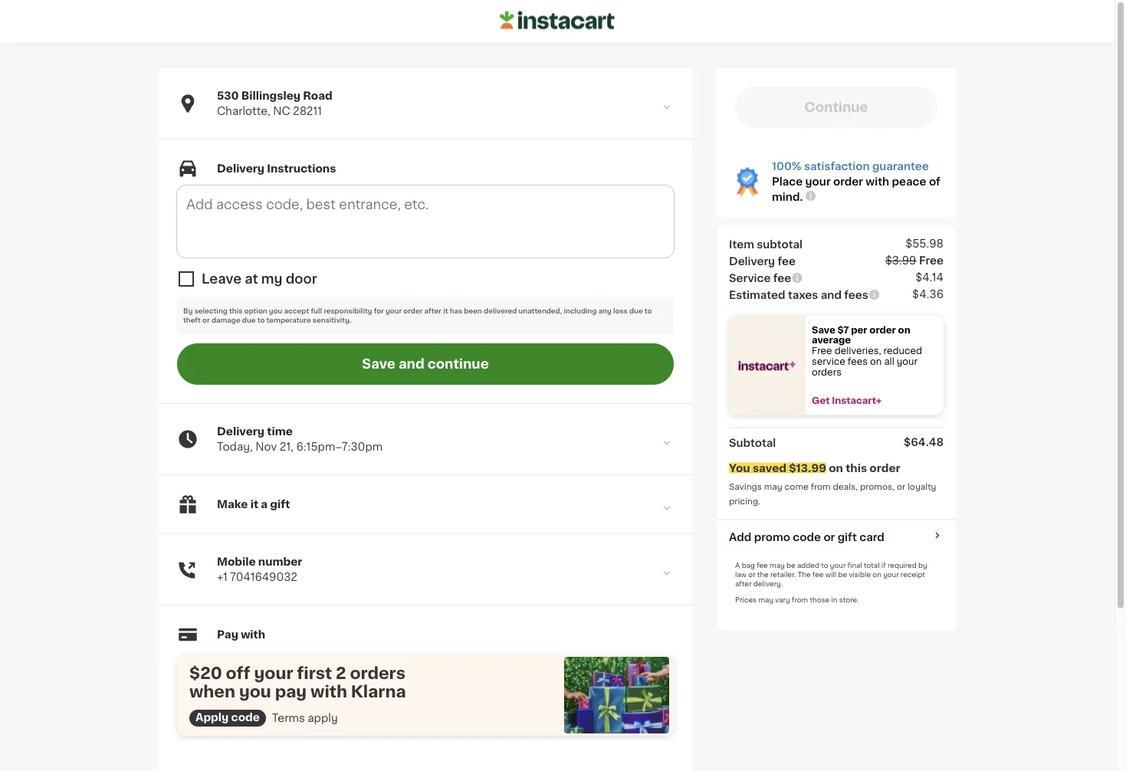 Task type: locate. For each thing, give the bounding box(es) containing it.
all
[[884, 357, 895, 366]]

order inside save $7 per order on average free deliveries, reduced service fees on all your orders
[[870, 325, 896, 334]]

number
[[258, 557, 302, 568]]

0 horizontal spatial free
[[812, 347, 832, 355]]

service
[[812, 357, 846, 366]]

from right 'vary'
[[792, 597, 808, 604]]

delivered
[[484, 308, 517, 315]]

1 vertical spatial code
[[231, 712, 260, 723]]

code right apply
[[231, 712, 260, 723]]

2 vertical spatial may
[[759, 597, 774, 604]]

in
[[832, 597, 838, 604]]

1 vertical spatial orders
[[350, 665, 406, 681]]

to up will
[[821, 562, 829, 569]]

0 horizontal spatial save
[[362, 358, 396, 371]]

+1
[[217, 572, 227, 583]]

pricing.
[[729, 497, 761, 505]]

code inside button
[[793, 532, 821, 543]]

on up deals,
[[829, 463, 843, 474]]

free inside save $7 per order on average free deliveries, reduced service fees on all your orders
[[812, 347, 832, 355]]

0 vertical spatial delivery
[[217, 163, 265, 174]]

this up damage
[[229, 308, 243, 315]]

0 vertical spatial gift
[[270, 499, 290, 510]]

your inside save $7 per order on average free deliveries, reduced service fees on all your orders
[[897, 357, 918, 366]]

with
[[866, 176, 890, 187], [241, 630, 265, 640], [311, 684, 347, 700]]

order right for
[[404, 308, 423, 315]]

your inside $20 off your first 2 orders when you pay with klarna
[[254, 665, 293, 681]]

0 horizontal spatial and
[[399, 358, 425, 371]]

1 horizontal spatial due
[[630, 308, 643, 315]]

may inside savings may come from deals, promos, or loyalty pricing.
[[764, 483, 783, 491]]

$3.99 free
[[886, 255, 944, 266]]

with right pay
[[241, 630, 265, 640]]

be
[[787, 562, 796, 569], [838, 571, 847, 578]]

mind.
[[772, 192, 803, 202]]

with down 2
[[311, 684, 347, 700]]

0 vertical spatial save
[[812, 325, 836, 334]]

1 vertical spatial be
[[838, 571, 847, 578]]

order right per
[[870, 325, 896, 334]]

those
[[810, 597, 830, 604]]

0 vertical spatial may
[[764, 483, 783, 491]]

may down delivery.
[[759, 597, 774, 604]]

0 vertical spatial orders
[[812, 368, 842, 377]]

prices may vary from those in store.
[[735, 597, 859, 604]]

promo
[[754, 532, 791, 543]]

your up more info about 100% satisfaction guarantee image
[[806, 176, 831, 187]]

0 vertical spatial you
[[269, 308, 282, 315]]

terms
[[272, 713, 305, 724]]

delivery
[[217, 163, 265, 174], [729, 256, 775, 266], [217, 426, 265, 437]]

code
[[793, 532, 821, 543], [231, 712, 260, 723]]

make it a gift image
[[660, 502, 674, 515]]

delivery for delivery fee
[[729, 256, 775, 266]]

may down saved
[[764, 483, 783, 491]]

accept
[[284, 308, 309, 315]]

fees inside save $7 per order on average free deliveries, reduced service fees on all your orders
[[848, 357, 868, 366]]

0 vertical spatial free
[[919, 255, 944, 266]]

to down option
[[257, 317, 265, 324]]

responsibility
[[324, 308, 372, 315]]

be right will
[[838, 571, 847, 578]]

your up pay
[[254, 665, 293, 681]]

subtotal
[[729, 437, 776, 448]]

delivery instructions
[[217, 163, 336, 174]]

be up retailer.
[[787, 562, 796, 569]]

and right taxes
[[821, 289, 842, 300]]

damage
[[212, 317, 241, 324]]

off
[[226, 665, 250, 681]]

delivery address image
[[660, 100, 674, 114]]

satisfaction
[[804, 161, 870, 172]]

delivery up today, on the left bottom
[[217, 426, 265, 437]]

you up temperature
[[269, 308, 282, 315]]

from down you saved $13.99 on this order
[[811, 483, 831, 491]]

fee up estimated taxes and fees
[[774, 273, 791, 283]]

fee up the
[[757, 562, 768, 569]]

0 vertical spatial after
[[424, 308, 442, 315]]

delivery time image
[[660, 436, 674, 450]]

more info about 100% satisfaction guarantee image
[[805, 190, 817, 202]]

gift
[[270, 499, 290, 510], [838, 532, 857, 543]]

1 vertical spatial delivery
[[729, 256, 775, 266]]

1 vertical spatial you
[[239, 684, 271, 700]]

pay
[[217, 630, 238, 640]]

$20 off your first 2 orders when you pay with klarna
[[189, 665, 406, 700]]

and inside button
[[399, 358, 425, 371]]

2 vertical spatial with
[[311, 684, 347, 700]]

charlotte,
[[217, 106, 270, 117]]

0 horizontal spatial this
[[229, 308, 243, 315]]

due right loss
[[630, 308, 643, 315]]

1 vertical spatial it
[[250, 499, 258, 510]]

place
[[772, 176, 803, 187]]

or
[[203, 317, 210, 324], [897, 483, 906, 491], [824, 532, 835, 543], [749, 571, 756, 578]]

peace
[[892, 176, 927, 187]]

0 horizontal spatial gift
[[270, 499, 290, 510]]

1 vertical spatial from
[[792, 597, 808, 604]]

or left loyalty
[[897, 483, 906, 491]]

the
[[798, 571, 811, 578]]

0 horizontal spatial with
[[241, 630, 265, 640]]

gift right a
[[270, 499, 290, 510]]

orders down service
[[812, 368, 842, 377]]

1 vertical spatial after
[[735, 580, 752, 587]]

0 vertical spatial due
[[630, 308, 643, 315]]

1 horizontal spatial free
[[919, 255, 944, 266]]

instacart+
[[832, 396, 882, 405]]

1 vertical spatial and
[[399, 358, 425, 371]]

your right for
[[386, 308, 402, 315]]

from for deals,
[[811, 483, 831, 491]]

at
[[245, 272, 258, 285]]

after inside a bag fee may be added to your final total if required by law or the retailer. the fee will be visible on your receipt after delivery.
[[735, 580, 752, 587]]

0 horizontal spatial after
[[424, 308, 442, 315]]

to right loss
[[645, 308, 652, 315]]

pay with
[[217, 630, 265, 640]]

after left has
[[424, 308, 442, 315]]

estimated
[[729, 289, 786, 300]]

0 horizontal spatial orders
[[350, 665, 406, 681]]

0 horizontal spatial from
[[792, 597, 808, 604]]

2
[[336, 665, 346, 681]]

selecting
[[194, 308, 228, 315]]

1 horizontal spatial with
[[311, 684, 347, 700]]

orders inside $20 off your first 2 orders when you pay with klarna
[[350, 665, 406, 681]]

1 vertical spatial save
[[362, 358, 396, 371]]

1 vertical spatial free
[[812, 347, 832, 355]]

free up $4.14
[[919, 255, 944, 266]]

continue
[[428, 358, 489, 371]]

due down option
[[242, 317, 256, 324]]

1 vertical spatial this
[[846, 463, 867, 474]]

or up will
[[824, 532, 835, 543]]

save down for
[[362, 358, 396, 371]]

1 vertical spatial gift
[[838, 532, 857, 543]]

estimated taxes and fees
[[729, 289, 869, 300]]

bag
[[742, 562, 755, 569]]

0 vertical spatial be
[[787, 562, 796, 569]]

1 horizontal spatial after
[[735, 580, 752, 587]]

fee
[[778, 256, 796, 266], [774, 273, 791, 283], [757, 562, 768, 569], [813, 571, 824, 578]]

save up average
[[812, 325, 836, 334]]

your down reduced
[[897, 357, 918, 366]]

average
[[812, 336, 851, 345]]

on down total
[[873, 571, 882, 578]]

you down off
[[239, 684, 271, 700]]

order
[[834, 176, 863, 187], [404, 308, 423, 315], [870, 325, 896, 334], [870, 463, 901, 474]]

$20
[[189, 665, 222, 681]]

1 horizontal spatial save
[[812, 325, 836, 334]]

0 horizontal spatial be
[[787, 562, 796, 569]]

leave
[[202, 272, 242, 285]]

0 vertical spatial it
[[443, 308, 448, 315]]

save inside save $7 per order on average free deliveries, reduced service fees on all your orders
[[812, 325, 836, 334]]

make
[[217, 499, 248, 510]]

may up retailer.
[[770, 562, 785, 569]]

fee left will
[[813, 571, 824, 578]]

add promo code or gift card
[[729, 532, 885, 543]]

from
[[811, 483, 831, 491], [792, 597, 808, 604]]

2 vertical spatial to
[[821, 562, 829, 569]]

order down '100% satisfaction guarantee'
[[834, 176, 863, 187]]

2 horizontal spatial with
[[866, 176, 890, 187]]

1 horizontal spatial this
[[846, 463, 867, 474]]

1 vertical spatial due
[[242, 317, 256, 324]]

1 horizontal spatial orders
[[812, 368, 842, 377]]

your inside place your order with peace of mind.
[[806, 176, 831, 187]]

savings
[[729, 483, 762, 491]]

first
[[297, 665, 332, 681]]

free up service
[[812, 347, 832, 355]]

save inside save and continue button
[[362, 358, 396, 371]]

0 horizontal spatial to
[[257, 317, 265, 324]]

or inside a bag fee may be added to your final total if required by law or the retailer. the fee will be visible on your receipt after delivery.
[[749, 571, 756, 578]]

for
[[374, 308, 384, 315]]

0 vertical spatial from
[[811, 483, 831, 491]]

terms apply
[[272, 713, 338, 724]]

delivery up service
[[729, 256, 775, 266]]

orders up klarna
[[350, 665, 406, 681]]

loyalty
[[908, 483, 937, 491]]

with down guarantee
[[866, 176, 890, 187]]

by
[[183, 308, 193, 315]]

fees up per
[[845, 289, 869, 300]]

2 horizontal spatial to
[[821, 562, 829, 569]]

2 vertical spatial delivery
[[217, 426, 265, 437]]

from inside savings may come from deals, promos, or loyalty pricing.
[[811, 483, 831, 491]]

it left has
[[443, 308, 448, 315]]

save and continue button
[[177, 344, 674, 385]]

prices
[[735, 597, 757, 604]]

and
[[821, 289, 842, 300], [399, 358, 425, 371]]

None text field
[[177, 186, 674, 258]]

it left a
[[250, 499, 258, 510]]

1 horizontal spatial from
[[811, 483, 831, 491]]

code up added on the bottom of the page
[[793, 532, 821, 543]]

this
[[229, 308, 243, 315], [846, 463, 867, 474]]

receipt
[[901, 571, 926, 578]]

0 vertical spatial fees
[[845, 289, 869, 300]]

your
[[806, 176, 831, 187], [386, 308, 402, 315], [897, 357, 918, 366], [830, 562, 846, 569], [883, 571, 899, 578], [254, 665, 293, 681]]

1 vertical spatial may
[[770, 562, 785, 569]]

1 horizontal spatial gift
[[838, 532, 857, 543]]

fees down deliveries,
[[848, 357, 868, 366]]

road
[[303, 90, 333, 101]]

0 horizontal spatial due
[[242, 317, 256, 324]]

delivery down charlotte,
[[217, 163, 265, 174]]

0 vertical spatial this
[[229, 308, 243, 315]]

0 vertical spatial to
[[645, 308, 652, 315]]

save for save and continue
[[362, 358, 396, 371]]

this up deals,
[[846, 463, 867, 474]]

fee down subtotal
[[778, 256, 796, 266]]

after down law
[[735, 580, 752, 587]]

gift left "card"
[[838, 532, 857, 543]]

1 horizontal spatial code
[[793, 532, 821, 543]]

order inside by selecting this option you accept full responsibility for your order after it has been delivered unattended, including any loss due to theft or damage due to temperature sensitivity.
[[404, 308, 423, 315]]

and left continue
[[399, 358, 425, 371]]

delivery time today, nov 21, 6:15pm–7:30pm
[[217, 426, 383, 452]]

1 vertical spatial fees
[[848, 357, 868, 366]]

orders
[[812, 368, 842, 377], [350, 665, 406, 681]]

1 horizontal spatial it
[[443, 308, 448, 315]]

or down bag at the bottom right of page
[[749, 571, 756, 578]]

0 vertical spatial and
[[821, 289, 842, 300]]

0 vertical spatial code
[[793, 532, 821, 543]]

7041649032
[[230, 572, 297, 583]]

fees
[[845, 289, 869, 300], [848, 357, 868, 366]]

on
[[898, 325, 911, 334], [870, 357, 882, 366], [829, 463, 843, 474], [873, 571, 882, 578]]

save and continue
[[362, 358, 489, 371]]

0 vertical spatial with
[[866, 176, 890, 187]]

apply
[[196, 712, 229, 723]]

or down selecting
[[203, 317, 210, 324]]



Task type: describe. For each thing, give the bounding box(es) containing it.
530 billingsley road charlotte, nc 28211
[[217, 90, 333, 117]]

by
[[919, 562, 928, 569]]

or inside button
[[824, 532, 835, 543]]

pay
[[275, 684, 307, 700]]

retailer.
[[771, 571, 796, 578]]

order up promos,
[[870, 463, 901, 474]]

the
[[757, 571, 769, 578]]

unattended,
[[519, 308, 562, 315]]

21,
[[280, 442, 294, 452]]

on up reduced
[[898, 325, 911, 334]]

full
[[311, 308, 322, 315]]

$7
[[838, 325, 849, 334]]

will
[[826, 571, 837, 578]]

$3.99
[[886, 255, 917, 266]]

store.
[[839, 597, 859, 604]]

nc
[[273, 106, 290, 117]]

total
[[864, 562, 880, 569]]

1 vertical spatial to
[[257, 317, 265, 324]]

1 horizontal spatial to
[[645, 308, 652, 315]]

may inside a bag fee may be added to your final total if required by law or the retailer. the fee will be visible on your receipt after delivery.
[[770, 562, 785, 569]]

with inside place your order with peace of mind.
[[866, 176, 890, 187]]

you saved $13.99 on this order
[[729, 463, 901, 474]]

you inside by selecting this option you accept full responsibility for your order after it has been delivered unattended, including any loss due to theft or damage due to temperature sensitivity.
[[269, 308, 282, 315]]

mobile number image
[[660, 567, 674, 581]]

may for come
[[764, 483, 783, 491]]

instructions
[[267, 163, 336, 174]]

per
[[851, 325, 868, 334]]

billingsley
[[241, 90, 301, 101]]

visible
[[849, 571, 871, 578]]

delivery inside delivery time today, nov 21, 6:15pm–7:30pm
[[217, 426, 265, 437]]

come
[[785, 483, 809, 491]]

deals,
[[833, 483, 858, 491]]

apply code
[[196, 712, 260, 723]]

has
[[450, 308, 463, 315]]

item subtotal
[[729, 239, 803, 250]]

law
[[735, 571, 747, 578]]

theft
[[183, 317, 201, 324]]

you inside $20 off your first 2 orders when you pay with klarna
[[239, 684, 271, 700]]

subtotal
[[757, 239, 803, 250]]

your down if
[[883, 571, 899, 578]]

guarantee
[[873, 161, 929, 172]]

1 horizontal spatial and
[[821, 289, 842, 300]]

saved
[[753, 463, 787, 474]]

$13.99
[[789, 463, 827, 474]]

of
[[929, 176, 941, 187]]

with inside $20 off your first 2 orders when you pay with klarna
[[311, 684, 347, 700]]

from for those
[[792, 597, 808, 604]]

this inside by selecting this option you accept full responsibility for your order after it has been delivered unattended, including any loss due to theft or damage due to temperature sensitivity.
[[229, 308, 243, 315]]

orders inside save $7 per order on average free deliveries, reduced service fees on all your orders
[[812, 368, 842, 377]]

gift inside add promo code or gift card button
[[838, 532, 857, 543]]

vary
[[776, 597, 790, 604]]

if
[[882, 562, 886, 569]]

may for vary
[[759, 597, 774, 604]]

28211
[[293, 106, 322, 117]]

order inside place your order with peace of mind.
[[834, 176, 863, 187]]

my
[[261, 272, 283, 285]]

mobile number +1 7041649032
[[217, 557, 302, 583]]

make it a gift
[[217, 499, 290, 510]]

your up will
[[830, 562, 846, 569]]

530
[[217, 90, 239, 101]]

required
[[888, 562, 917, 569]]

home image
[[500, 9, 615, 32]]

get instacart+
[[812, 396, 882, 405]]

reduced
[[884, 347, 922, 355]]

promos,
[[860, 483, 895, 491]]

service
[[729, 273, 771, 283]]

mobile
[[217, 557, 256, 568]]

added
[[797, 562, 820, 569]]

place your order with peace of mind.
[[772, 176, 941, 202]]

on inside a bag fee may be added to your final total if required by law or the retailer. the fee will be visible on your receipt after delivery.
[[873, 571, 882, 578]]

save $7 per order on average free deliveries, reduced service fees on all your orders
[[812, 325, 925, 377]]

including
[[564, 308, 597, 315]]

delivery.
[[754, 580, 783, 587]]

or inside by selecting this option you accept full responsibility for your order after it has been delivered unattended, including any loss due to theft or damage due to temperature sensitivity.
[[203, 317, 210, 324]]

save for save $7 per order on average free deliveries, reduced service fees on all your orders
[[812, 325, 836, 334]]

service fee
[[729, 273, 791, 283]]

deliveries,
[[835, 347, 882, 355]]

$55.98
[[906, 238, 944, 249]]

100%
[[772, 161, 802, 172]]

0 horizontal spatial it
[[250, 499, 258, 510]]

to inside a bag fee may be added to your final total if required by law or the retailer. the fee will be visible on your receipt after delivery.
[[821, 562, 829, 569]]

or inside savings may come from deals, promos, or loyalty pricing.
[[897, 483, 906, 491]]

delivery for delivery instructions
[[217, 163, 265, 174]]

1 vertical spatial with
[[241, 630, 265, 640]]

after inside by selecting this option you accept full responsibility for your order after it has been delivered unattended, including any loss due to theft or damage due to temperature sensitivity.
[[424, 308, 442, 315]]

option
[[244, 308, 267, 315]]

add promo code or gift card button
[[729, 530, 885, 545]]

get instacart+ button
[[806, 396, 944, 406]]

apply
[[308, 713, 338, 724]]

on left all on the top
[[870, 357, 882, 366]]

item
[[729, 239, 754, 250]]

delivery fee
[[729, 256, 796, 266]]

100% satisfaction guarantee
[[772, 161, 929, 172]]

sensitivity.
[[313, 317, 352, 324]]

a
[[735, 562, 740, 569]]

taxes
[[788, 289, 818, 300]]

temperature
[[267, 317, 311, 324]]

final
[[848, 562, 862, 569]]

a
[[261, 499, 268, 510]]

any
[[599, 308, 612, 315]]

by selecting this option you accept full responsibility for your order after it has been delivered unattended, including any loss due to theft or damage due to temperature sensitivity.
[[183, 308, 652, 324]]

it inside by selecting this option you accept full responsibility for your order after it has been delivered unattended, including any loss due to theft or damage due to temperature sensitivity.
[[443, 308, 448, 315]]

your inside by selecting this option you accept full responsibility for your order after it has been delivered unattended, including any loss due to theft or damage due to temperature sensitivity.
[[386, 308, 402, 315]]

leave at my door
[[202, 272, 317, 285]]

time
[[267, 426, 293, 437]]

0 horizontal spatial code
[[231, 712, 260, 723]]

card
[[860, 532, 885, 543]]

1 horizontal spatial be
[[838, 571, 847, 578]]

$64.48
[[904, 437, 944, 447]]



Task type: vqa. For each thing, say whether or not it's contained in the screenshot.
visible
yes



